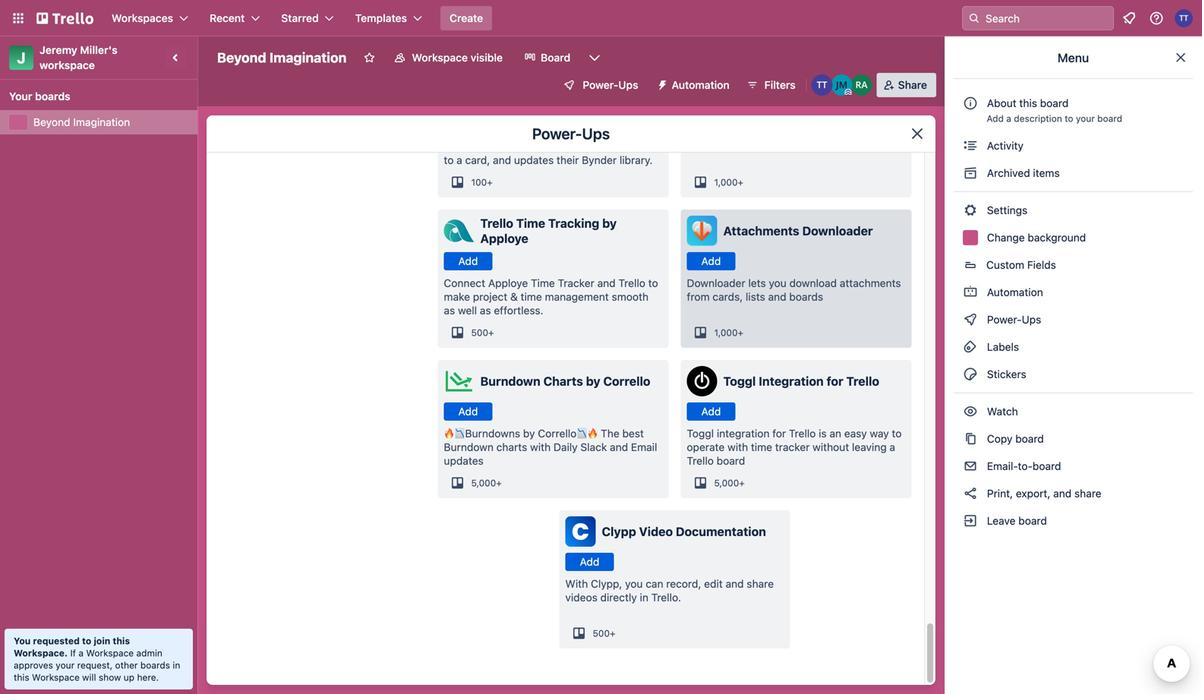 Task type: vqa. For each thing, say whether or not it's contained in the screenshot.


Task type: locate. For each thing, give the bounding box(es) containing it.
trello inside trello time tracking by apploye
[[480, 216, 513, 231]]

0 vertical spatial up
[[538, 126, 550, 139]]

beyond down your boards
[[33, 116, 70, 128]]

1 horizontal spatial beyond
[[217, 49, 266, 66]]

a right leaving
[[890, 441, 895, 453]]

workspace visible
[[412, 51, 503, 64]]

easy
[[844, 427, 867, 440]]

1 horizontal spatial in
[[640, 591, 649, 604]]

and up smooth
[[597, 277, 616, 289]]

sm image inside automation button
[[651, 73, 672, 94]]

2 horizontal spatial ups
[[1022, 313, 1042, 326]]

sm image for automation
[[963, 285, 978, 300]]

power-ups link
[[954, 308, 1193, 332]]

your up activity 'link' at top right
[[1076, 113, 1095, 124]]

connect
[[444, 277, 485, 289]]

for for integration
[[827, 374, 844, 388]]

1 vertical spatial updates
[[444, 455, 484, 467]]

and inside 🔥📉burndowns by corrello📉🔥 the best burndown charts with daily slack and email updates
[[610, 441, 628, 453]]

beyond imagination down "your boards with 1 items" element
[[33, 116, 130, 128]]

add up the connect in the left top of the page
[[458, 255, 478, 267]]

0 vertical spatial this
[[1020, 97, 1037, 109]]

2 horizontal spatial workspace
[[412, 51, 468, 64]]

the
[[444, 126, 463, 139], [601, 427, 620, 440]]

card,
[[465, 154, 490, 166]]

1 vertical spatial time
[[531, 277, 555, 289]]

approves
[[14, 660, 53, 671]]

0 vertical spatial terry turtle (terryturtle) image
[[1175, 9, 1193, 27]]

0 vertical spatial beyond
[[217, 49, 266, 66]]

1 vertical spatial boards
[[789, 291, 823, 303]]

the up connect
[[444, 126, 463, 139]]

sm image inside activity 'link'
[[963, 138, 978, 153]]

1 vertical spatial 500 +
[[593, 628, 616, 639]]

for right integration
[[827, 374, 844, 388]]

2 vertical spatial boards
[[140, 660, 170, 671]]

sm image for watch
[[963, 404, 978, 419]]

0 vertical spatial the
[[444, 126, 463, 139]]

to up smooth
[[648, 277, 658, 289]]

sm image for labels
[[963, 340, 978, 355]]

0 vertical spatial by
[[602, 216, 617, 231]]

an
[[873, 126, 885, 139], [830, 427, 842, 440]]

+ for attachments
[[738, 327, 744, 338]]

0 vertical spatial 1,000
[[714, 177, 738, 188]]

attachments
[[798, 126, 859, 139], [840, 277, 901, 289]]

board down the export, on the bottom of the page
[[1019, 515, 1047, 527]]

your inside about this board add a description to your board
[[1076, 113, 1095, 124]]

1 sm image from the top
[[963, 138, 978, 153]]

sm image inside copy board link
[[963, 431, 978, 447]]

automation up 🖼 at top right
[[672, 79, 730, 91]]

and down email-to-board link
[[1054, 487, 1072, 500]]

visible
[[471, 51, 503, 64]]

0 vertical spatial toggl
[[723, 374, 756, 388]]

updates down power-
[[514, 154, 554, 166]]

starred button
[[272, 6, 343, 30]]

and inside downloader lets you download attachments from cards, lists and boards
[[768, 291, 787, 303]]

an right is
[[830, 427, 842, 440]]

0 vertical spatial apploye
[[480, 231, 528, 246]]

to inside you requested to join this workspace.
[[82, 636, 91, 646]]

0 horizontal spatial with
[[530, 441, 551, 453]]

1 horizontal spatial workspace
[[86, 648, 134, 659]]

1 horizontal spatial automation
[[984, 286, 1043, 298]]

add button up operate
[[687, 403, 736, 421]]

2 vertical spatial this
[[14, 672, 29, 683]]

+ down 'charts'
[[496, 478, 502, 488]]

in down can
[[640, 591, 649, 604]]

🖼
[[687, 126, 699, 139]]

0 horizontal spatial workspace
[[32, 672, 80, 683]]

2 5,000 from the left
[[714, 478, 739, 488]]

you inside with clypp, you can record, edit and share videos directly in trello.
[[625, 578, 643, 590]]

1 vertical spatial imagination
[[73, 116, 130, 128]]

library.
[[620, 154, 653, 166]]

documentation
[[676, 524, 766, 539]]

5,000 down operate
[[714, 478, 739, 488]]

by right charts
[[586, 374, 601, 388]]

will
[[82, 672, 96, 683]]

attachments up gallery!
[[798, 126, 859, 139]]

in inside if a workspace admin approves your request, other boards in this workspace will show up here.
[[173, 660, 180, 671]]

1 vertical spatial ups
[[582, 125, 610, 142]]

custom fields
[[987, 259, 1056, 271]]

0 notifications image
[[1120, 9, 1139, 27]]

labels
[[984, 341, 1019, 353]]

change
[[987, 231, 1025, 244]]

2 vertical spatial workspace
[[32, 672, 80, 683]]

time right &
[[521, 291, 542, 303]]

attachments right download
[[840, 277, 901, 289]]

open information menu image
[[1149, 11, 1164, 26]]

0 horizontal spatial this
[[14, 672, 29, 683]]

5,000 + for burndown charts by corrello
[[471, 478, 502, 488]]

the inside the bynder power-up allows users to connect to their bynder library, add assets to a card, and updates their bynder library.
[[444, 126, 463, 139]]

+ for toggl
[[739, 478, 745, 488]]

toggl inside toggl integration for trello is an easy way to operate with time tracker without leaving a trello board
[[687, 427, 714, 440]]

as down project
[[480, 304, 491, 317]]

in
[[862, 126, 871, 139], [640, 591, 649, 604], [173, 660, 180, 671]]

1 vertical spatial 1,000
[[714, 327, 738, 338]]

share
[[1075, 487, 1102, 500], [747, 578, 774, 590]]

a down connect
[[457, 154, 462, 166]]

toggl integration for trello is an easy way to operate with time tracker without leaving a trello board
[[687, 427, 902, 467]]

+ down pinterest
[[738, 177, 744, 188]]

toggl for toggl integration for trello
[[723, 374, 756, 388]]

your
[[9, 90, 32, 103]]

0 vertical spatial downloader
[[802, 224, 873, 238]]

assets
[[620, 140, 651, 153]]

trello inside the connect apploye time tracker and trello to make project & time management smooth as well as effortless.
[[619, 277, 646, 289]]

imagination down "your boards with 1 items" element
[[73, 116, 130, 128]]

1 horizontal spatial as
[[480, 304, 491, 317]]

0 horizontal spatial their
[[499, 140, 522, 153]]

boards down the admin
[[140, 660, 170, 671]]

display
[[702, 126, 738, 139]]

archived
[[987, 167, 1030, 179]]

0 vertical spatial 500
[[471, 327, 488, 338]]

as
[[444, 304, 455, 317], [480, 304, 491, 317]]

make
[[444, 291, 470, 303]]

2 horizontal spatial in
[[862, 126, 871, 139]]

awesome
[[687, 140, 733, 153]]

menu
[[1058, 51, 1089, 65]]

2 5,000 + from the left
[[714, 478, 745, 488]]

1 vertical spatial workspace
[[86, 648, 134, 659]]

toggl up operate
[[687, 427, 714, 440]]

add button for clypp video documentation
[[565, 553, 614, 571]]

attachments inside 🖼 display your image attachments in an awesome pinterest style gallery!
[[798, 126, 859, 139]]

0 horizontal spatial 500
[[471, 327, 488, 338]]

500 + down directly
[[593, 628, 616, 639]]

sm image for stickers
[[963, 367, 978, 382]]

workspaces button
[[103, 6, 198, 30]]

1 horizontal spatial 5,000
[[714, 478, 739, 488]]

sm image inside power-ups link
[[963, 312, 978, 327]]

you requested to join this workspace.
[[14, 636, 130, 659]]

beyond inside text box
[[217, 49, 266, 66]]

1 horizontal spatial this
[[113, 636, 130, 646]]

1,000 + down 'cards,'
[[714, 327, 744, 338]]

this right join
[[113, 636, 130, 646]]

0 vertical spatial you
[[769, 277, 787, 289]]

2 horizontal spatial this
[[1020, 97, 1037, 109]]

0 horizontal spatial automation
[[672, 79, 730, 91]]

custom
[[987, 259, 1025, 271]]

500 for trello time tracking by apploye
[[471, 327, 488, 338]]

1,000 +
[[714, 177, 744, 188], [714, 327, 744, 338]]

this inside if a workspace admin approves your request, other boards in this workspace will show up here.
[[14, 672, 29, 683]]

add up 🔥📉burndowns
[[458, 405, 478, 418]]

0 vertical spatial updates
[[514, 154, 554, 166]]

power- left users on the top
[[532, 125, 582, 142]]

beyond imagination down the starred
[[217, 49, 347, 66]]

5,000 + down operate
[[714, 478, 745, 488]]

a inside about this board add a description to your board
[[1007, 113, 1012, 124]]

by inside trello time tracking by apploye
[[602, 216, 617, 231]]

1 horizontal spatial time
[[751, 441, 772, 453]]

ups down automation "link" at right
[[1022, 313, 1042, 326]]

downloader up 'cards,'
[[687, 277, 746, 289]]

1 vertical spatial apploye
[[488, 277, 528, 289]]

add inside about this board add a description to your board
[[987, 113, 1004, 124]]

power-ups
[[583, 79, 638, 91], [532, 125, 610, 142], [984, 313, 1044, 326]]

a down the about
[[1007, 113, 1012, 124]]

sm image inside watch link
[[963, 404, 978, 419]]

for up the tracker on the right bottom of page
[[773, 427, 786, 440]]

5,000 down 🔥📉burndowns
[[471, 478, 496, 488]]

attachments
[[723, 224, 800, 238]]

your inside if a workspace admin approves your request, other boards in this workspace will show up here.
[[56, 660, 75, 671]]

1 vertical spatial toggl
[[687, 427, 714, 440]]

time
[[516, 216, 545, 231], [531, 277, 555, 289]]

clypp
[[602, 524, 636, 539]]

2 with from the left
[[728, 441, 748, 453]]

sm image inside stickers link
[[963, 367, 978, 382]]

for for integration
[[773, 427, 786, 440]]

0 horizontal spatial time
[[521, 291, 542, 303]]

ups inside button
[[618, 79, 638, 91]]

create
[[450, 12, 483, 24]]

sm image left archived
[[963, 166, 978, 181]]

sm image left activity
[[963, 138, 978, 153]]

terry turtle (terryturtle) image
[[1175, 9, 1193, 27], [812, 74, 833, 96]]

you inside downloader lets you download attachments from cards, lists and boards
[[769, 277, 787, 289]]

+ down 'cards,'
[[738, 327, 744, 338]]

sm image
[[963, 138, 978, 153], [963, 166, 978, 181], [963, 203, 978, 218], [963, 404, 978, 419]]

0 vertical spatial workspace
[[412, 51, 468, 64]]

with
[[530, 441, 551, 453], [728, 441, 748, 453]]

jeremy miller (jeremymiller198) image
[[831, 74, 853, 96]]

videos
[[565, 591, 598, 604]]

and inside the connect apploye time tracker and trello to make project & time management smooth as well as effortless.
[[597, 277, 616, 289]]

workspace.
[[14, 648, 68, 659]]

1 with from the left
[[530, 441, 551, 453]]

1 horizontal spatial your
[[741, 126, 762, 139]]

sm image inside print, export, and share "link"
[[963, 486, 978, 501]]

3 sm image from the top
[[963, 203, 978, 218]]

2 sm image from the top
[[963, 166, 978, 181]]

+ down effortless.
[[488, 327, 494, 338]]

join
[[94, 636, 110, 646]]

1 horizontal spatial beyond imagination
[[217, 49, 347, 66]]

beyond down recent popup button at the top
[[217, 49, 266, 66]]

add down the about
[[987, 113, 1004, 124]]

with clypp, you can record, edit and share videos directly in trello.
[[565, 578, 774, 604]]

0 horizontal spatial power-
[[532, 125, 582, 142]]

workspace inside button
[[412, 51, 468, 64]]

sm image inside archived items "link"
[[963, 166, 978, 181]]

1 vertical spatial downloader
[[687, 277, 746, 289]]

sm image left 'watch'
[[963, 404, 978, 419]]

sm image for leave board
[[963, 513, 978, 529]]

sm image inside 'settings' link
[[963, 203, 978, 218]]

0 vertical spatial an
[[873, 126, 885, 139]]

1 horizontal spatial 5,000 +
[[714, 478, 745, 488]]

filters button
[[742, 73, 800, 97]]

1 vertical spatial share
[[747, 578, 774, 590]]

this
[[1020, 97, 1037, 109], [113, 636, 130, 646], [14, 672, 29, 683]]

1 5,000 + from the left
[[471, 478, 502, 488]]

0 horizontal spatial 5,000 +
[[471, 478, 502, 488]]

1 horizontal spatial 500 +
[[593, 628, 616, 639]]

1 vertical spatial your
[[741, 126, 762, 139]]

1 vertical spatial time
[[751, 441, 772, 453]]

activity
[[984, 139, 1024, 152]]

and right lists
[[768, 291, 787, 303]]

0 vertical spatial 1,000 +
[[714, 177, 744, 188]]

sm image
[[651, 73, 672, 94], [963, 285, 978, 300], [963, 312, 978, 327], [963, 340, 978, 355], [963, 367, 978, 382], [963, 431, 978, 447], [963, 459, 978, 474], [963, 486, 978, 501], [963, 513, 978, 529]]

burndown inside 🔥📉burndowns by corrello📉🔥 the best burndown charts with daily slack and email updates
[[444, 441, 494, 453]]

to up activity 'link' at top right
[[1065, 113, 1074, 124]]

imagination down "starred" popup button
[[269, 49, 347, 66]]

500 + down well
[[471, 327, 494, 338]]

to inside the connect apploye time tracker and trello to make project & time management smooth as well as effortless.
[[648, 277, 658, 289]]

your up pinterest
[[741, 126, 762, 139]]

0 vertical spatial imagination
[[269, 49, 347, 66]]

1 vertical spatial 500
[[593, 628, 610, 639]]

project
[[473, 291, 508, 303]]

1,000 down 'cards,'
[[714, 327, 738, 338]]

with left daily
[[530, 441, 551, 453]]

burndown left charts
[[480, 374, 541, 388]]

2 horizontal spatial boards
[[789, 291, 823, 303]]

automation
[[672, 79, 730, 91], [984, 286, 1043, 298]]

their
[[499, 140, 522, 153], [557, 154, 579, 166]]

1 vertical spatial by
[[586, 374, 601, 388]]

1 horizontal spatial an
[[873, 126, 885, 139]]

1 vertical spatial automation
[[984, 286, 1043, 298]]

500 for clypp video documentation
[[593, 628, 610, 639]]

terry turtle (terryturtle) image left this member is an admin of this board. image
[[812, 74, 833, 96]]

Board name text field
[[210, 46, 354, 70]]

add button up 🔥📉burndowns
[[444, 403, 493, 421]]

you for attachments
[[769, 277, 787, 289]]

you right lets
[[769, 277, 787, 289]]

sm image inside automation "link"
[[963, 285, 978, 300]]

add
[[987, 113, 1004, 124], [458, 255, 478, 267], [701, 255, 721, 267], [458, 405, 478, 418], [701, 405, 721, 418], [580, 556, 600, 568]]

up inside the bynder power-up allows users to connect to their bynder library, add assets to a card, and updates their bynder library.
[[538, 126, 550, 139]]

1 horizontal spatial imagination
[[269, 49, 347, 66]]

trello
[[480, 216, 513, 231], [619, 277, 646, 289], [846, 374, 880, 388], [789, 427, 816, 440], [687, 455, 714, 467]]

and inside "link"
[[1054, 487, 1072, 500]]

to down connect
[[444, 154, 454, 166]]

1 5,000 from the left
[[471, 478, 496, 488]]

their down library,
[[557, 154, 579, 166]]

0 horizontal spatial terry turtle (terryturtle) image
[[812, 74, 833, 96]]

in right other
[[173, 660, 180, 671]]

sm image inside the leave board link
[[963, 513, 978, 529]]

apploye inside trello time tracking by apploye
[[480, 231, 528, 246]]

1 horizontal spatial power-
[[583, 79, 618, 91]]

video
[[639, 524, 673, 539]]

with
[[565, 578, 588, 590]]

workspace down approves
[[32, 672, 80, 683]]

1 vertical spatial 1,000 +
[[714, 327, 744, 338]]

you up directly
[[625, 578, 643, 590]]

0 horizontal spatial by
[[523, 427, 535, 440]]

back to home image
[[36, 6, 93, 30]]

1 horizontal spatial up
[[538, 126, 550, 139]]

4 sm image from the top
[[963, 404, 978, 419]]

0 vertical spatial for
[[827, 374, 844, 388]]

2 vertical spatial in
[[173, 660, 180, 671]]

5,000 + down 'charts'
[[471, 478, 502, 488]]

connect
[[444, 140, 484, 153]]

1 vertical spatial an
[[830, 427, 842, 440]]

with down integration
[[728, 441, 748, 453]]

1 vertical spatial this
[[113, 636, 130, 646]]

j
[[17, 49, 26, 66]]

for inside toggl integration for trello is an easy way to operate with time tracker without leaving a trello board
[[773, 427, 786, 440]]

1 horizontal spatial their
[[557, 154, 579, 166]]

by right tracking
[[602, 216, 617, 231]]

add button for trello time tracking by apploye
[[444, 252, 493, 270]]

2 1,000 + from the top
[[714, 327, 744, 338]]

power- up labels
[[987, 313, 1022, 326]]

0 horizontal spatial downloader
[[687, 277, 746, 289]]

bynder up connect
[[466, 126, 500, 139]]

🔥📉burndowns
[[444, 427, 520, 440]]

burndown down 🔥📉burndowns
[[444, 441, 494, 453]]

add up with
[[580, 556, 600, 568]]

1 horizontal spatial you
[[769, 277, 787, 289]]

terry turtle (terryturtle) image right open information menu "icon"
[[1175, 9, 1193, 27]]

0 horizontal spatial 5,000
[[471, 478, 496, 488]]

time left tracker
[[531, 277, 555, 289]]

power- inside button
[[583, 79, 618, 91]]

up left allows
[[538, 126, 550, 139]]

recent button
[[201, 6, 269, 30]]

trello up the tracker on the right bottom of page
[[789, 427, 816, 440]]

their down power-
[[499, 140, 522, 153]]

add button for toggl integration for trello
[[687, 403, 736, 421]]

trello time tracking by apploye
[[480, 216, 617, 246]]

miller's
[[80, 44, 118, 56]]

up down other
[[124, 672, 134, 683]]

0 vertical spatial your
[[1076, 113, 1095, 124]]

sm image inside labels link
[[963, 340, 978, 355]]

email
[[631, 441, 657, 453]]

watch link
[[954, 400, 1193, 424]]

and right card,
[[493, 154, 511, 166]]

+ for burndown
[[496, 478, 502, 488]]

1 horizontal spatial ups
[[618, 79, 638, 91]]

1,000 down awesome
[[714, 177, 738, 188]]

power-
[[583, 79, 618, 91], [532, 125, 582, 142], [987, 313, 1022, 326]]

power-ups inside button
[[583, 79, 638, 91]]

board up to-
[[1016, 433, 1044, 445]]

1 vertical spatial up
[[124, 672, 134, 683]]

0 horizontal spatial toggl
[[687, 427, 714, 440]]

bynder
[[466, 126, 500, 139], [525, 140, 559, 153], [582, 154, 617, 166]]

0 horizontal spatial for
[[773, 427, 786, 440]]

sm image left settings
[[963, 203, 978, 218]]

management
[[545, 291, 609, 303]]

daily
[[554, 441, 578, 453]]

workspace navigation collapse icon image
[[166, 47, 187, 68]]

0 horizontal spatial share
[[747, 578, 774, 590]]

+ for trello
[[488, 327, 494, 338]]

2 vertical spatial bynder
[[582, 154, 617, 166]]

0 vertical spatial automation
[[672, 79, 730, 91]]

boards inside if a workspace admin approves your request, other boards in this workspace will show up here.
[[140, 660, 170, 671]]

trello up smooth
[[619, 277, 646, 289]]

in down ruby anderson (rubyanderson7) icon
[[862, 126, 871, 139]]

description
[[1014, 113, 1062, 124]]

🖼 display your image attachments in an awesome pinterest style gallery!
[[687, 126, 885, 153]]

sm image inside email-to-board link
[[963, 459, 978, 474]]

0 vertical spatial attachments
[[798, 126, 859, 139]]

up inside if a workspace admin approves your request, other boards in this workspace will show up here.
[[124, 672, 134, 683]]

1 horizontal spatial bynder
[[525, 140, 559, 153]]

and down the best
[[610, 441, 628, 453]]

about
[[987, 97, 1017, 109]]

board down operate
[[717, 455, 745, 467]]

imagination
[[269, 49, 347, 66], [73, 116, 130, 128]]

0 horizontal spatial up
[[124, 672, 134, 683]]

and inside the bynder power-up allows users to connect to their bynder library, add assets to a card, and updates their bynder library.
[[493, 154, 511, 166]]

sm image for activity
[[963, 138, 978, 153]]

and right edit
[[726, 578, 744, 590]]

+ down integration
[[739, 478, 745, 488]]

to-
[[1018, 460, 1033, 472]]

attachments for image
[[798, 126, 859, 139]]

workspace down join
[[86, 648, 134, 659]]

board up the description
[[1040, 97, 1069, 109]]

add up operate
[[701, 405, 721, 418]]

this inside you requested to join this workspace.
[[113, 636, 130, 646]]

+ down directly
[[610, 628, 616, 639]]

0 horizontal spatial beyond imagination
[[33, 116, 130, 128]]

0 horizontal spatial as
[[444, 304, 455, 317]]

a inside if a workspace admin approves your request, other boards in this workspace will show up here.
[[79, 648, 84, 659]]

time left tracking
[[516, 216, 545, 231]]

trello down the 100 +
[[480, 216, 513, 231]]

to left join
[[82, 636, 91, 646]]

0 vertical spatial boards
[[35, 90, 70, 103]]

add button up the connect in the left top of the page
[[444, 252, 493, 270]]

as down 'make'
[[444, 304, 455, 317]]

add button up with
[[565, 553, 614, 571]]

2 horizontal spatial bynder
[[582, 154, 617, 166]]

attachments inside downloader lets you download attachments from cards, lists and boards
[[840, 277, 901, 289]]

time inside trello time tracking by apploye
[[516, 216, 545, 231]]

&
[[510, 291, 518, 303]]

0 horizontal spatial your
[[56, 660, 75, 671]]

0 horizontal spatial updates
[[444, 455, 484, 467]]

downloader inside downloader lets you download attachments from cards, lists and boards
[[687, 277, 746, 289]]

by inside 🔥📉burndowns by corrello📉🔥 the best burndown charts with daily slack and email updates
[[523, 427, 535, 440]]

with inside toggl integration for trello is an easy way to operate with time tracker without leaving a trello board
[[728, 441, 748, 453]]

tracker
[[775, 441, 810, 453]]

0 horizontal spatial 500 +
[[471, 327, 494, 338]]



Task type: describe. For each thing, give the bounding box(es) containing it.
filters
[[765, 79, 796, 91]]

this inside about this board add a description to your board
[[1020, 97, 1037, 109]]

this member is an admin of this board. image
[[845, 89, 852, 96]]

add button for attachments downloader
[[687, 252, 736, 270]]

toggl for toggl integration for trello is an easy way to operate with time tracker without leaving a trello board
[[687, 427, 714, 440]]

your boards with 1 items element
[[9, 87, 181, 106]]

email-to-board
[[984, 460, 1061, 472]]

lists
[[746, 291, 765, 303]]

leave
[[987, 515, 1016, 527]]

board
[[541, 51, 571, 64]]

background
[[1028, 231, 1086, 244]]

and inside with clypp, you can record, edit and share videos directly in trello.
[[726, 578, 744, 590]]

customize views image
[[587, 50, 602, 65]]

clypp video documentation
[[602, 524, 766, 539]]

share
[[898, 79, 927, 91]]

download
[[790, 277, 837, 289]]

allows
[[553, 126, 584, 139]]

copy board link
[[954, 427, 1193, 451]]

1 1,000 + from the top
[[714, 177, 744, 188]]

updates inside the bynder power-up allows users to connect to their bynder library, add assets to a card, and updates their bynder library.
[[514, 154, 554, 166]]

time inside the connect apploye time tracker and trello to make project & time management smooth as well as effortless.
[[531, 277, 555, 289]]

1 1,000 from the top
[[714, 177, 738, 188]]

boards inside downloader lets you download attachments from cards, lists and boards
[[789, 291, 823, 303]]

0 horizontal spatial bynder
[[466, 126, 500, 139]]

2 1,000 from the top
[[714, 327, 738, 338]]

the inside 🔥📉burndowns by corrello📉🔥 the best burndown charts with daily slack and email updates
[[601, 427, 620, 440]]

search image
[[968, 12, 981, 24]]

add for by
[[458, 405, 478, 418]]

you
[[14, 636, 31, 646]]

you for clypp
[[625, 578, 643, 590]]

print,
[[987, 487, 1013, 500]]

trello up easy
[[846, 374, 880, 388]]

custom fields button
[[954, 253, 1193, 277]]

2 as from the left
[[480, 304, 491, 317]]

automation inside button
[[672, 79, 730, 91]]

here.
[[137, 672, 159, 683]]

board up activity 'link' at top right
[[1098, 113, 1123, 124]]

workspace
[[39, 59, 95, 71]]

imagination inside text box
[[269, 49, 347, 66]]

sm image for copy board
[[963, 431, 978, 447]]

charts
[[544, 374, 583, 388]]

attachments for download
[[840, 277, 901, 289]]

export,
[[1016, 487, 1051, 500]]

1 vertical spatial power-ups
[[532, 125, 610, 142]]

add up 'from'
[[701, 255, 721, 267]]

templates
[[355, 12, 407, 24]]

stickers link
[[954, 362, 1193, 387]]

copy board
[[984, 433, 1044, 445]]

workspaces
[[112, 12, 173, 24]]

1 horizontal spatial downloader
[[802, 224, 873, 238]]

well
[[458, 304, 477, 317]]

board inside toggl integration for trello is an easy way to operate with time tracker without leaving a trello board
[[717, 455, 745, 467]]

is
[[819, 427, 827, 440]]

tracking
[[548, 216, 600, 231]]

add button for burndown charts by corrello
[[444, 403, 493, 421]]

if
[[70, 648, 76, 659]]

an inside toggl integration for trello is an easy way to operate with time tracker without leaving a trello board
[[830, 427, 842, 440]]

in inside with clypp, you can record, edit and share videos directly in trello.
[[640, 591, 649, 604]]

automation button
[[651, 73, 739, 97]]

downloader lets you download attachments from cards, lists and boards
[[687, 277, 901, 303]]

tracker
[[558, 277, 595, 289]]

5,000 + for toggl integration for trello
[[714, 478, 745, 488]]

corrello📉🔥
[[538, 427, 598, 440]]

500 + for trello time tracking by apploye
[[471, 327, 494, 338]]

1 as from the left
[[444, 304, 455, 317]]

in inside 🖼 display your image attachments in an awesome pinterest style gallery!
[[862, 126, 871, 139]]

a inside the bynder power-up allows users to connect to their bynder library, add assets to a card, and updates their bynder library.
[[457, 154, 462, 166]]

library,
[[562, 140, 595, 153]]

a inside toggl integration for trello is an easy way to operate with time tracker without leaving a trello board
[[890, 441, 895, 453]]

jeremy miller's workspace
[[39, 44, 120, 71]]

email-to-board link
[[954, 454, 1193, 478]]

activity link
[[954, 134, 1193, 158]]

leave board
[[984, 515, 1047, 527]]

an inside 🖼 display your image attachments in an awesome pinterest style gallery!
[[873, 126, 885, 139]]

to inside toggl integration for trello is an easy way to operate with time tracker without leaving a trello board
[[892, 427, 902, 440]]

requested
[[33, 636, 80, 646]]

edit
[[704, 578, 723, 590]]

5,000 for toggl integration for trello
[[714, 478, 739, 488]]

archived items
[[984, 167, 1060, 179]]

image
[[765, 126, 795, 139]]

time inside toggl integration for trello is an easy way to operate with time tracker without leaving a trello board
[[751, 441, 772, 453]]

primary element
[[0, 0, 1202, 36]]

+ down card,
[[487, 177, 493, 188]]

items
[[1033, 167, 1060, 179]]

leaving
[[852, 441, 887, 453]]

🔥📉burndowns by corrello📉🔥 the best burndown charts with daily slack and email updates
[[444, 427, 657, 467]]

beyond imagination link
[[33, 115, 188, 130]]

starred
[[281, 12, 319, 24]]

1 horizontal spatial by
[[586, 374, 601, 388]]

+ for clypp
[[610, 628, 616, 639]]

Search field
[[981, 7, 1113, 30]]

0 horizontal spatial beyond
[[33, 116, 70, 128]]

1 vertical spatial beyond imagination
[[33, 116, 130, 128]]

2 vertical spatial power-ups
[[984, 313, 1044, 326]]

updates inside 🔥📉burndowns by corrello📉🔥 the best burndown charts with daily slack and email updates
[[444, 455, 484, 467]]

templates button
[[346, 6, 431, 30]]

0 horizontal spatial imagination
[[73, 116, 130, 128]]

sm image for settings
[[963, 203, 978, 218]]

burndown charts by corrello
[[480, 374, 651, 388]]

add
[[598, 140, 617, 153]]

about this board add a description to your board
[[987, 97, 1123, 124]]

1 vertical spatial power-
[[532, 125, 582, 142]]

print, export, and share
[[984, 487, 1102, 500]]

directly
[[600, 591, 637, 604]]

labels link
[[954, 335, 1193, 359]]

way
[[870, 427, 889, 440]]

automation inside "link"
[[984, 286, 1043, 298]]

to up add
[[616, 126, 626, 139]]

recent
[[210, 12, 245, 24]]

to up card,
[[487, 140, 496, 153]]

0 horizontal spatial ups
[[582, 125, 610, 142]]

1 vertical spatial bynder
[[525, 140, 559, 153]]

create button
[[441, 6, 492, 30]]

5,000 for burndown charts by corrello
[[471, 478, 496, 488]]

0 vertical spatial their
[[499, 140, 522, 153]]

workspace visible button
[[385, 46, 512, 70]]

users
[[586, 126, 613, 139]]

time inside the connect apploye time tracker and trello to make project & time management smooth as well as effortless.
[[521, 291, 542, 303]]

admin
[[136, 648, 162, 659]]

other
[[115, 660, 138, 671]]

to inside about this board add a description to your board
[[1065, 113, 1074, 124]]

add for documentation
[[580, 556, 600, 568]]

2 vertical spatial power-
[[987, 313, 1022, 326]]

attachments downloader
[[723, 224, 873, 238]]

trello.
[[651, 591, 681, 604]]

watch
[[984, 405, 1021, 418]]

fields
[[1027, 259, 1056, 271]]

500 + for clypp video documentation
[[593, 628, 616, 639]]

share inside "link"
[[1075, 487, 1102, 500]]

board link
[[515, 46, 580, 70]]

with inside 🔥📉burndowns by corrello📉🔥 the best burndown charts with daily slack and email updates
[[530, 441, 551, 453]]

apploye inside the connect apploye time tracker and trello to make project & time management smooth as well as effortless.
[[488, 277, 528, 289]]

0 vertical spatial burndown
[[480, 374, 541, 388]]

smooth
[[612, 291, 649, 303]]

1 vertical spatial their
[[557, 154, 579, 166]]

clypp,
[[591, 578, 622, 590]]

jeremy
[[39, 44, 77, 56]]

if a workspace admin approves your request, other boards in this workspace will show up here.
[[14, 648, 180, 683]]

star or unstar board image
[[363, 52, 376, 64]]

slack
[[581, 441, 607, 453]]

integration
[[717, 427, 770, 440]]

share button
[[877, 73, 936, 97]]

sm image for archived items
[[963, 166, 978, 181]]

share inside with clypp, you can record, edit and share videos directly in trello.
[[747, 578, 774, 590]]

trello down operate
[[687, 455, 714, 467]]

add for for
[[701, 405, 721, 418]]

2 vertical spatial ups
[[1022, 313, 1042, 326]]

sm image for email-to-board
[[963, 459, 978, 474]]

ruby anderson (rubyanderson7) image
[[851, 74, 872, 96]]

sm image for print, export, and share
[[963, 486, 978, 501]]

power-ups button
[[552, 73, 648, 97]]

beyond imagination inside text box
[[217, 49, 347, 66]]

sm image for power-ups
[[963, 312, 978, 327]]

gallery!
[[809, 140, 845, 153]]

archived items link
[[954, 161, 1193, 185]]

add for tracking
[[458, 255, 478, 267]]

your inside 🖼 display your image attachments in an awesome pinterest style gallery!
[[741, 126, 762, 139]]

board up print, export, and share
[[1033, 460, 1061, 472]]



